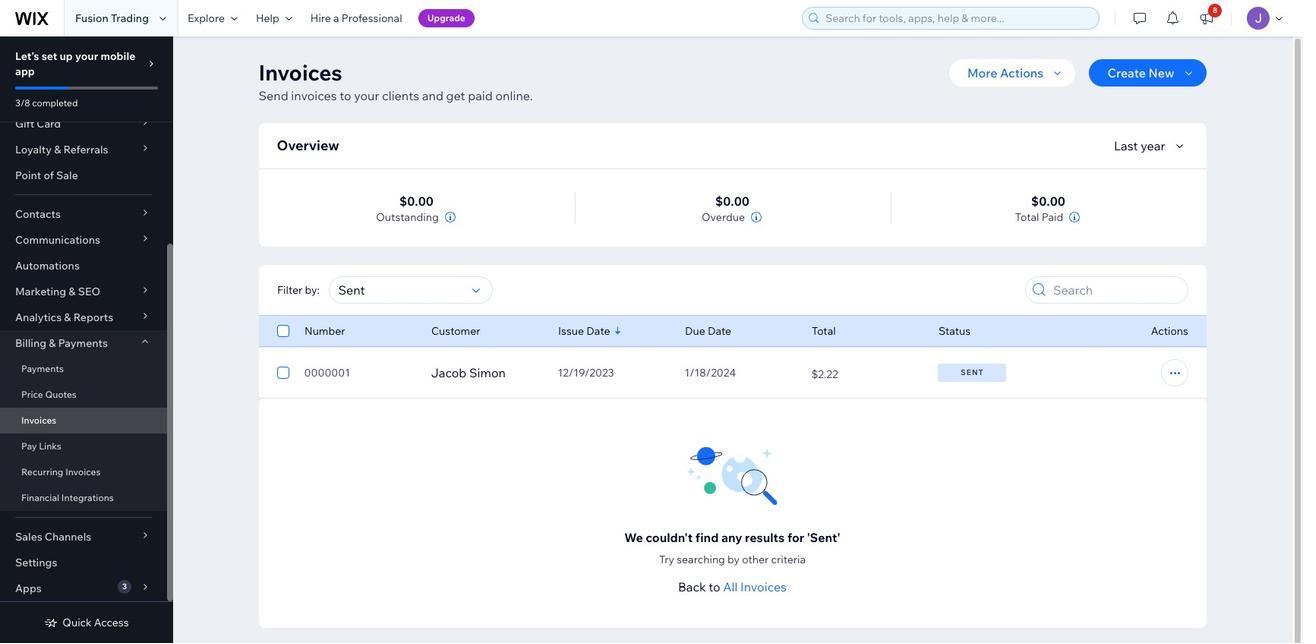 Task type: vqa. For each thing, say whether or not it's contained in the screenshot.
the bottom Promote
no



Task type: describe. For each thing, give the bounding box(es) containing it.
integrations
[[61, 492, 114, 504]]

sale
[[56, 169, 78, 182]]

price quotes
[[21, 389, 77, 400]]

invoices 1 send invoices to your clients and get paid online.
[[264, 59, 539, 103]]

to
[[345, 88, 357, 103]]

automations link
[[0, 253, 167, 279]]

create new
[[1113, 65, 1180, 81]]

channels
[[45, 530, 91, 544]]

gift card button
[[0, 111, 167, 137]]

automations
[[15, 259, 80, 273]]

due date
[[690, 324, 737, 338]]

contacts button
[[0, 201, 167, 227]]

overdue
[[707, 210, 751, 224]]

simon
[[475, 365, 511, 380]]

let's
[[15, 49, 39, 63]]

loyalty
[[15, 143, 52, 156]]

number
[[310, 324, 351, 338]]

clients
[[388, 88, 425, 103]]

pay links link
[[0, 434, 167, 459]]

create
[[1113, 65, 1152, 81]]

billing
[[15, 336, 46, 350]]

invoices for invoices 1 send invoices to your clients and get paid online.
[[264, 59, 348, 86]]

last year
[[1120, 138, 1171, 153]]

8
[[1213, 5, 1218, 15]]

2 vertical spatial invoices
[[65, 466, 101, 478]]

quick
[[63, 616, 92, 630]]

fusion
[[75, 11, 108, 25]]

referrals
[[63, 143, 108, 156]]

financial integrations link
[[0, 485, 167, 511]]

communications button
[[0, 227, 167, 253]]

Search for tools, apps, help & more... field
[[821, 8, 1094, 29]]

point of sale link
[[0, 163, 167, 188]]

1
[[356, 59, 366, 86]]

marketing & seo
[[15, 285, 100, 298]]

price
[[21, 389, 43, 400]]

recurring invoices
[[21, 466, 101, 478]]

status
[[944, 324, 976, 338]]

point of sale
[[15, 169, 78, 182]]

gift
[[15, 117, 34, 131]]

12/19/2023
[[563, 366, 620, 380]]

pay
[[21, 440, 37, 452]]

last
[[1120, 138, 1144, 153]]

sidebar element
[[0, 0, 173, 643]]

send
[[264, 88, 294, 103]]

0000001
[[310, 366, 356, 380]]

more actions
[[973, 65, 1049, 81]]

sales channels
[[15, 530, 91, 544]]

$0.00 for outstanding
[[405, 194, 439, 209]]

professional
[[342, 11, 402, 25]]

issue date
[[563, 324, 616, 338]]

sent
[[966, 368, 990, 377]]

let's set up your mobile app
[[15, 49, 135, 78]]

fusion trading
[[75, 11, 149, 25]]

& for loyalty
[[54, 143, 61, 156]]

more
[[973, 65, 1003, 81]]

quick access button
[[44, 616, 129, 630]]

communications
[[15, 233, 100, 247]]

date for issue date
[[592, 324, 616, 338]]

& for marketing
[[69, 285, 76, 298]]

& for billing
[[49, 336, 56, 350]]

outstanding
[[382, 210, 444, 224]]

recurring
[[21, 466, 63, 478]]

& for analytics
[[64, 311, 71, 324]]

get
[[452, 88, 471, 103]]

customer
[[437, 324, 486, 338]]

apps
[[15, 582, 42, 595]]

financial
[[21, 492, 59, 504]]

date for due date
[[713, 324, 737, 338]]

completed
[[32, 97, 78, 109]]

recurring invoices link
[[0, 459, 167, 485]]

marketing
[[15, 285, 66, 298]]



Task type: locate. For each thing, give the bounding box(es) containing it.
1 vertical spatial invoices
[[21, 415, 56, 426]]

price quotes link
[[0, 382, 167, 408]]

due
[[690, 324, 711, 338]]

date
[[592, 324, 616, 338], [713, 324, 737, 338]]

loyalty & referrals button
[[0, 137, 167, 163]]

0 horizontal spatial actions
[[1006, 65, 1049, 81]]

financial integrations
[[21, 492, 114, 504]]

settings
[[15, 556, 57, 570]]

0 horizontal spatial $0.00
[[405, 194, 439, 209]]

billing & payments button
[[0, 330, 167, 356]]

your right the 'up'
[[75, 49, 98, 63]]

contacts
[[15, 207, 61, 221]]

help button
[[247, 0, 301, 36]]

payments
[[58, 336, 108, 350], [21, 363, 64, 374]]

actions right more on the right of page
[[1006, 65, 1049, 81]]

invoices
[[297, 88, 343, 103]]

1 vertical spatial payments
[[21, 363, 64, 374]]

1 horizontal spatial $0.00
[[721, 194, 755, 209]]

marketing & seo button
[[0, 279, 167, 305]]

1 horizontal spatial your
[[360, 88, 385, 103]]

set
[[42, 49, 57, 63]]

1/18/2024
[[690, 366, 742, 380]]

& inside popup button
[[69, 285, 76, 298]]

sales
[[15, 530, 42, 544]]

& right billing
[[49, 336, 56, 350]]

access
[[94, 616, 129, 630]]

3 $0.00 from the left
[[1037, 194, 1071, 209]]

None field
[[339, 277, 474, 303]]

jacob
[[437, 365, 472, 380]]

and
[[428, 88, 449, 103]]

your inside invoices 1 send invoices to your clients and get paid online.
[[360, 88, 385, 103]]

1 date from the left
[[592, 324, 616, 338]]

analytics
[[15, 311, 62, 324]]

gift card
[[15, 117, 61, 131]]

1 vertical spatial your
[[360, 88, 385, 103]]

sales channels button
[[0, 524, 167, 550]]

card
[[37, 117, 61, 131]]

& right loyalty
[[54, 143, 61, 156]]

0 vertical spatial invoices
[[264, 59, 348, 86]]

1 $0.00 from the left
[[405, 194, 439, 209]]

total paid
[[1021, 210, 1069, 224]]

loyalty & referrals
[[15, 143, 108, 156]]

2 date from the left
[[713, 324, 737, 338]]

jacob simon
[[437, 365, 511, 380]]

& left reports
[[64, 311, 71, 324]]

date right due
[[713, 324, 737, 338]]

0 vertical spatial payments
[[58, 336, 108, 350]]

total for total paid
[[1021, 210, 1045, 224]]

help
[[256, 11, 279, 25]]

Search field
[[1054, 277, 1189, 303]]

quick access
[[63, 616, 129, 630]]

total up $2.22
[[817, 324, 841, 338]]

1 horizontal spatial invoices
[[65, 466, 101, 478]]

pay links
[[21, 440, 61, 452]]

total for total
[[817, 324, 841, 338]]

analytics & reports
[[15, 311, 113, 324]]

seo
[[78, 285, 100, 298]]

0 horizontal spatial invoices
[[21, 415, 56, 426]]

0 horizontal spatial date
[[592, 324, 616, 338]]

filter
[[283, 283, 308, 297]]

payments up price quotes
[[21, 363, 64, 374]]

0 vertical spatial your
[[75, 49, 98, 63]]

invoices down 'pay links' link
[[65, 466, 101, 478]]

&
[[54, 143, 61, 156], [69, 285, 76, 298], [64, 311, 71, 324], [49, 336, 56, 350]]

your
[[75, 49, 98, 63], [360, 88, 385, 103]]

invoices inside invoices 1 send invoices to your clients and get paid online.
[[264, 59, 348, 86]]

0 horizontal spatial your
[[75, 49, 98, 63]]

up
[[60, 49, 73, 63]]

hire a professional link
[[301, 0, 411, 36]]

None checkbox
[[283, 364, 295, 382]]

actions down search field
[[1156, 324, 1194, 338]]

your right to
[[360, 88, 385, 103]]

invoices for invoices
[[21, 415, 56, 426]]

$0.00 for total paid
[[1037, 194, 1071, 209]]

None checkbox
[[283, 322, 295, 340]]

& inside popup button
[[49, 336, 56, 350]]

trading
[[111, 11, 149, 25]]

a
[[333, 11, 339, 25]]

1 horizontal spatial total
[[1021, 210, 1045, 224]]

invoices link
[[0, 408, 167, 434]]

mobile
[[101, 49, 135, 63]]

upgrade
[[427, 12, 465, 24]]

0 horizontal spatial total
[[817, 324, 841, 338]]

quotes
[[45, 389, 77, 400]]

last year button
[[1120, 137, 1194, 155]]

8 button
[[1190, 0, 1223, 36]]

$2.22
[[817, 367, 844, 381]]

1 horizontal spatial actions
[[1156, 324, 1194, 338]]

total
[[1021, 210, 1045, 224], [817, 324, 841, 338]]

invoices inside "link"
[[21, 415, 56, 426]]

0 vertical spatial actions
[[1006, 65, 1049, 81]]

$0.00 up paid
[[1037, 194, 1071, 209]]

payments up the "payments" link
[[58, 336, 108, 350]]

by:
[[310, 283, 325, 297]]

your inside let's set up your mobile app
[[75, 49, 98, 63]]

total left paid
[[1021, 210, 1045, 224]]

paid
[[474, 88, 498, 103]]

date right issue at the bottom of the page
[[592, 324, 616, 338]]

& inside popup button
[[64, 311, 71, 324]]

$0.00 for overdue
[[721, 194, 755, 209]]

2 $0.00 from the left
[[721, 194, 755, 209]]

hire
[[310, 11, 331, 25]]

invoices up invoices
[[264, 59, 348, 86]]

1 vertical spatial total
[[817, 324, 841, 338]]

explore
[[188, 11, 225, 25]]

2 horizontal spatial $0.00
[[1037, 194, 1071, 209]]

upgrade button
[[418, 9, 475, 27]]

reports
[[73, 311, 113, 324]]

0 vertical spatial total
[[1021, 210, 1045, 224]]

$0.00 up outstanding
[[405, 194, 439, 209]]

filter by:
[[283, 283, 325, 297]]

payments inside billing & payments popup button
[[58, 336, 108, 350]]

payments link
[[0, 356, 167, 382]]

1 horizontal spatial date
[[713, 324, 737, 338]]

settings link
[[0, 550, 167, 576]]

billing & payments
[[15, 336, 108, 350]]

1 vertical spatial actions
[[1156, 324, 1194, 338]]

& inside dropdown button
[[54, 143, 61, 156]]

2 horizontal spatial invoices
[[264, 59, 348, 86]]

analytics & reports button
[[0, 305, 167, 330]]

invoices up pay links
[[21, 415, 56, 426]]

links
[[39, 440, 61, 452]]

app
[[15, 65, 35, 78]]

paid
[[1047, 210, 1069, 224]]

issue
[[563, 324, 589, 338]]

& left the 'seo'
[[69, 285, 76, 298]]

point
[[15, 169, 41, 182]]

actions inside "more actions" button
[[1006, 65, 1049, 81]]

$0.00 up overdue
[[721, 194, 755, 209]]

more actions button
[[955, 59, 1081, 87]]

create new button
[[1095, 59, 1212, 87]]

3
[[122, 582, 127, 592]]



